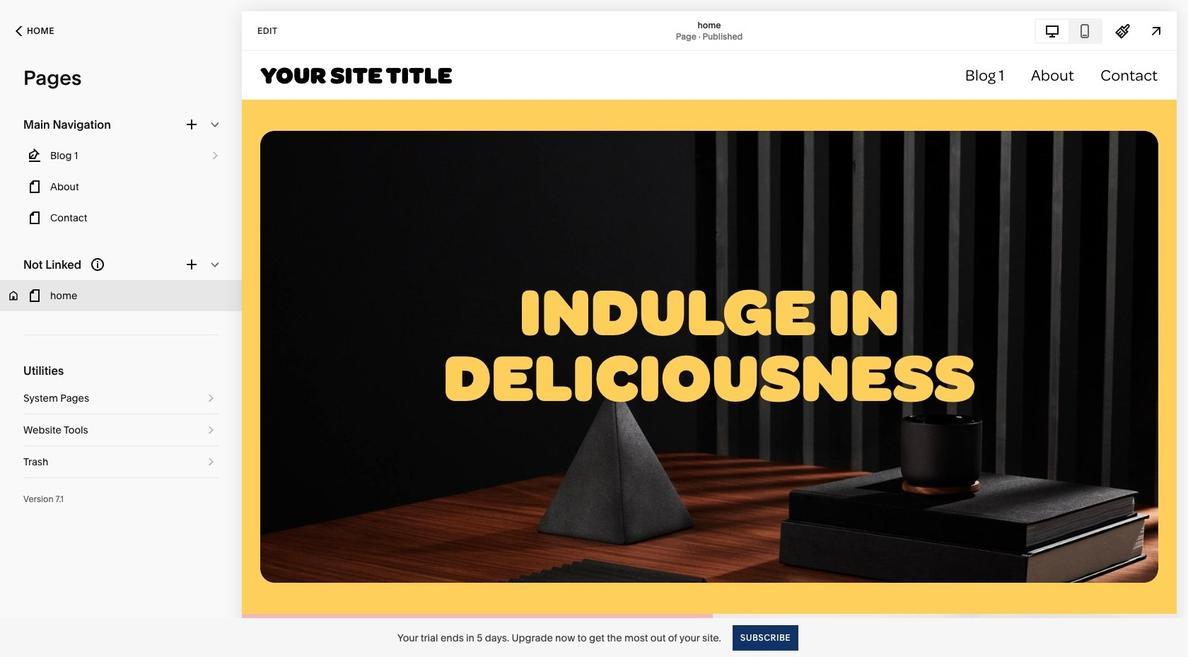 Task type: vqa. For each thing, say whether or not it's contained in the screenshot.
third chevron small right image from the bottom
yes



Task type: describe. For each thing, give the bounding box(es) containing it.
chevron small down image for add a new page to the "not linked" navigation group image
[[207, 257, 223, 272]]

1 page image from the top
[[27, 179, 42, 195]]

2 chevron small right image from the top
[[203, 422, 219, 438]]

chevron small down image for "add a new page to the "main navigation" group" icon
[[207, 117, 223, 132]]

page image
[[27, 288, 42, 304]]

info circle image
[[90, 257, 105, 272]]

home image
[[8, 290, 19, 301]]

blog image
[[27, 148, 42, 163]]



Task type: locate. For each thing, give the bounding box(es) containing it.
1 chevron small down image from the top
[[207, 117, 223, 132]]

1 vertical spatial chevron small right image
[[203, 454, 219, 470]]

1 vertical spatial chevron small down image
[[207, 257, 223, 272]]

page image
[[27, 179, 42, 195], [27, 210, 42, 226]]

2 page image from the top
[[27, 210, 42, 226]]

0 vertical spatial chevron small right image
[[207, 148, 223, 163]]

site preview image
[[1149, 23, 1165, 39]]

1 vertical spatial page image
[[27, 210, 42, 226]]

chevron small down image
[[207, 117, 223, 132], [207, 257, 223, 272]]

2 chevron small down image from the top
[[207, 257, 223, 272]]

add a new page to the "main navigation" group image
[[184, 117, 200, 132]]

chevron small right image
[[207, 148, 223, 163], [203, 454, 219, 470]]

mobile image
[[1078, 23, 1093, 39]]

chevron small down image right "add a new page to the "main navigation" group" icon
[[207, 117, 223, 132]]

0 vertical spatial chevron small right image
[[203, 391, 219, 406]]

0 vertical spatial page image
[[27, 179, 42, 195]]

style image
[[1116, 23, 1131, 39]]

tab list
[[1037, 19, 1102, 42]]

1 chevron small right image from the top
[[203, 391, 219, 406]]

desktop image
[[1045, 23, 1061, 39]]

trash image
[[0, 282, 11, 309]]

chevron small right image
[[203, 391, 219, 406], [203, 422, 219, 438]]

1 vertical spatial chevron small right image
[[203, 422, 219, 438]]

add a new page to the "not linked" navigation group image
[[184, 257, 200, 272]]

chevron small down image right add a new page to the "not linked" navigation group image
[[207, 257, 223, 272]]

0 vertical spatial chevron small down image
[[207, 117, 223, 132]]



